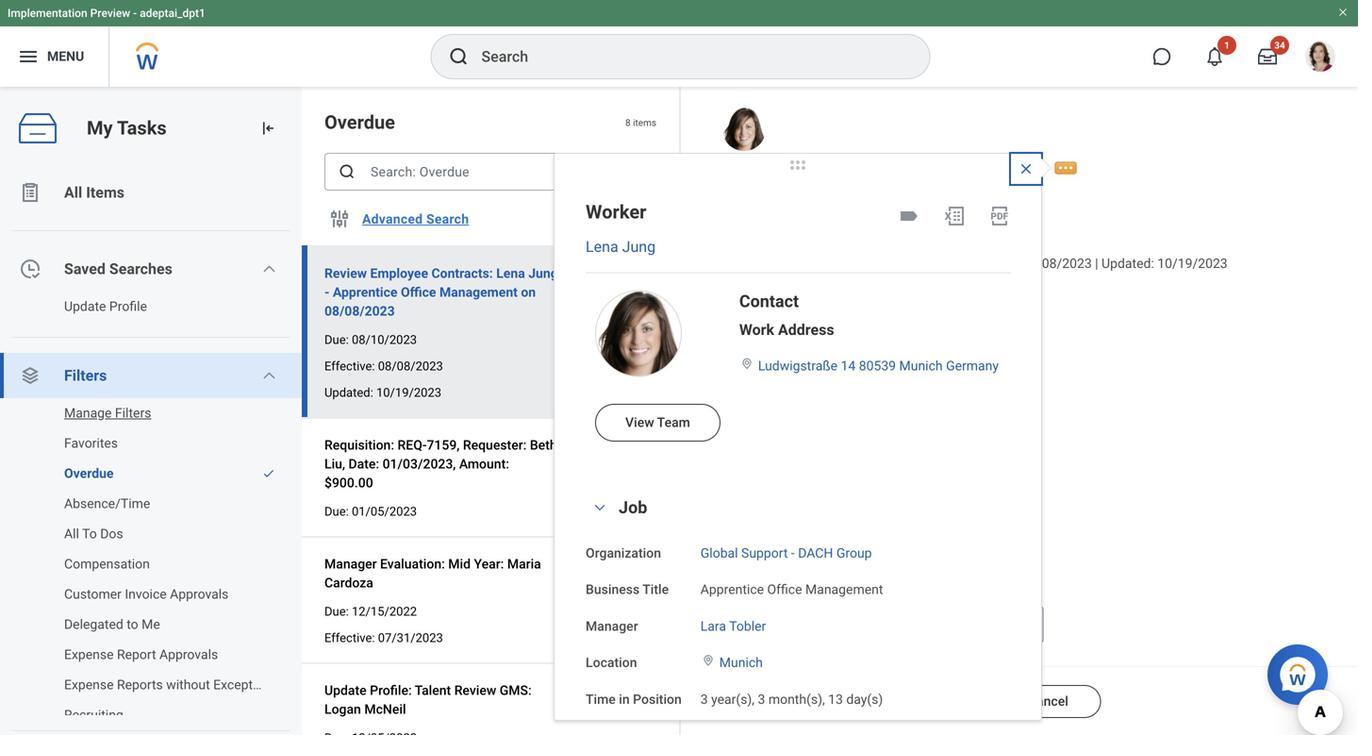 Task type: locate. For each thing, give the bounding box(es) containing it.
update inside my tasks element
[[64, 299, 106, 314]]

manager for manager evaluation: mid year: maria cardoza
[[325, 556, 377, 572]]

expense for expense report approvals
[[64, 647, 114, 662]]

date:
[[349, 456, 379, 472]]

advanced search
[[362, 211, 469, 227]]

0 vertical spatial expense
[[64, 647, 114, 662]]

star image
[[645, 262, 668, 285], [645, 434, 668, 457]]

0 vertical spatial -
[[133, 7, 137, 20]]

0 vertical spatial all
[[64, 184, 82, 201]]

overdue button
[[0, 459, 253, 489]]

effective: 08/08/2023
[[325, 359, 443, 373]]

1 horizontal spatial overdue
[[325, 111, 395, 134]]

2 horizontal spatial |
[[1096, 256, 1099, 271]]

0 horizontal spatial employee's photo (lena jung) image
[[595, 290, 682, 377]]

apprentice for apprentice office management
[[701, 582, 764, 597]]

- inside review employee contracts: lena jung - apprentice office management on 08/08/2023
[[325, 285, 330, 300]]

update down saved at top
[[64, 299, 106, 314]]

Search: Overdue text field
[[325, 153, 608, 191]]

08/10/2023 down tag icon
[[885, 256, 955, 271]]

items
[[633, 117, 657, 128]]

time
[[586, 692, 616, 707]]

item list element
[[302, 87, 681, 735]]

filters up manage
[[64, 367, 107, 385]]

amount:
[[459, 456, 510, 472]]

jung down worker
[[622, 238, 656, 256]]

lena jung for lena jung element
[[971, 159, 1041, 177]]

lara tobler link
[[701, 615, 767, 634]]

approvals inside the customer invoice approvals button
[[170, 586, 229, 602]]

approvals inside the expense report approvals button
[[159, 647, 218, 662]]

0 horizontal spatial -
[[133, 7, 137, 20]]

location image
[[701, 654, 716, 667]]

review employee contracts: lena jung - apprentice office management on 08/08/2023 button
[[325, 262, 559, 323]]

duration
[[841, 566, 891, 581]]

0 vertical spatial contract
[[810, 157, 883, 179]]

lena
[[971, 159, 1004, 177], [586, 238, 619, 256], [497, 266, 525, 281]]

1 horizontal spatial to
[[783, 529, 797, 545]]

0 horizontal spatial lena
[[497, 266, 525, 281]]

expense inside button
[[64, 647, 114, 662]]

1 vertical spatial lena jung
[[586, 238, 656, 256]]

employee for employee contract review
[[723, 157, 806, 179]]

manager
[[325, 556, 377, 572], [586, 618, 638, 634]]

employee inside review employee contracts: lena jung - apprentice office management on 08/08/2023
[[370, 266, 428, 281]]

1 vertical spatial jung
[[622, 238, 656, 256]]

my tasks element
[[0, 87, 302, 735]]

1 vertical spatial review
[[325, 266, 367, 281]]

view team
[[626, 415, 691, 430]]

1 horizontal spatial review
[[455, 683, 497, 698]]

0 horizontal spatial lena jung
[[586, 238, 656, 256]]

effective: for review employee contracts: lena jung - apprentice office management on 08/08/2023
[[325, 359, 375, 373]]

2 vertical spatial lena
[[497, 266, 525, 281]]

star image
[[645, 553, 668, 576], [645, 679, 668, 702]]

search
[[427, 211, 469, 227]]

manager inside manager evaluation: mid year: maria cardoza
[[325, 556, 377, 572]]

2 list from the top
[[0, 398, 302, 730]]

08/08/2023 inside review employee contracts: lena jung - apprentice office management on 08/08/2023
[[325, 303, 395, 319]]

1 horizontal spatial munich
[[900, 358, 943, 374]]

all inside button
[[64, 526, 79, 542]]

effective: down the "due: 08/10/2023" on the left top
[[325, 359, 375, 373]]

1 vertical spatial 08/10/2023
[[352, 333, 417, 347]]

1 star image from the top
[[645, 262, 668, 285]]

compensation button
[[0, 549, 283, 579]]

expense report approvals
[[64, 647, 218, 662]]

star image down view team
[[645, 434, 668, 457]]

mcneil
[[365, 702, 406, 717]]

2 vertical spatial employee
[[723, 366, 781, 382]]

jung for lena jung element
[[1008, 159, 1041, 177]]

11/28/2022
[[569, 684, 634, 698]]

1 vertical spatial munich
[[720, 655, 763, 671]]

contract renewals group
[[723, 480, 1321, 583]]

manager up cardoza
[[325, 556, 377, 572]]

tag image
[[898, 205, 921, 227]]

1 vertical spatial search image
[[338, 162, 357, 181]]

0 vertical spatial employee's photo (lena jung) image
[[723, 108, 766, 151]]

lena inside review employee contracts: lena jung - apprentice office management on 08/08/2023
[[497, 266, 525, 281]]

contract inside group
[[786, 566, 837, 581]]

0 horizontal spatial filters
[[64, 367, 107, 385]]

0 horizontal spatial 10/19/2023
[[376, 385, 442, 400]]

to left dos
[[82, 526, 97, 542]]

0 vertical spatial lena jung
[[971, 159, 1041, 177]]

office inside review employee contracts: lena jung - apprentice office management on 08/08/2023
[[401, 285, 436, 300]]

lena for lena jung link
[[586, 238, 619, 256]]

without
[[166, 677, 210, 693]]

advanced search button
[[355, 200, 477, 238]]

1 horizontal spatial updated:
[[1102, 256, 1155, 271]]

notifications large image
[[1206, 47, 1225, 66]]

3 right year(s),
[[758, 692, 766, 707]]

0 vertical spatial location
[[723, 330, 774, 345]]

updated:
[[1102, 256, 1155, 271], [325, 385, 373, 400]]

cancel button
[[996, 685, 1102, 718]]

contract for combined
[[786, 566, 837, 581]]

saved
[[64, 260, 106, 278]]

0 vertical spatial star image
[[645, 553, 668, 576]]

review left the gms:
[[455, 683, 497, 698]]

star image down lena jung link
[[645, 262, 668, 285]]

2 vertical spatial contract
[[786, 566, 837, 581]]

01/03/2023
[[569, 438, 634, 452]]

all to dos
[[64, 526, 123, 542]]

effective: down due: 12/15/2022
[[325, 631, 375, 645]]

all inside 'button'
[[64, 184, 82, 201]]

to right duration
[[894, 566, 908, 581]]

34
[[1275, 40, 1286, 51]]

maria
[[508, 556, 541, 572]]

0 horizontal spatial 08/10/2023
[[352, 333, 417, 347]]

2 vertical spatial apprentice
[[701, 582, 764, 597]]

action bar region
[[681, 666, 1359, 735]]

date right start
[[809, 293, 836, 309]]

1 all from the top
[[64, 184, 82, 201]]

1 vertical spatial star image
[[645, 679, 668, 702]]

lena left close image
[[971, 159, 1004, 177]]

lena jung
[[971, 159, 1041, 177], [586, 238, 656, 256]]

lena jung up view printable version (pdf) icon
[[971, 159, 1041, 177]]

manager down business
[[586, 618, 638, 634]]

delegated to me button
[[0, 610, 283, 640]]

expense down the delegated
[[64, 647, 114, 662]]

0 vertical spatial office
[[401, 285, 436, 300]]

0 vertical spatial update
[[64, 299, 106, 314]]

search image
[[448, 45, 470, 68], [338, 162, 357, 181]]

employee type
[[723, 366, 812, 382]]

lena jung for lena jung link
[[586, 238, 656, 256]]

filters
[[64, 367, 107, 385], [115, 405, 151, 421]]

0 horizontal spatial |
[[849, 256, 852, 271]]

0 horizontal spatial location
[[586, 655, 637, 671]]

management down combined contract duration to date
[[806, 582, 884, 597]]

adeptai_dpt1
[[140, 7, 206, 20]]

1 vertical spatial -
[[325, 285, 330, 300]]

day(s)
[[847, 692, 884, 707]]

1 expense from the top
[[64, 647, 114, 662]]

lena down worker
[[586, 238, 619, 256]]

0 horizontal spatial to
[[82, 526, 97, 542]]

2 horizontal spatial apprentice
[[855, 366, 919, 382]]

dos
[[100, 526, 123, 542]]

- for global
[[792, 545, 795, 561]]

exceptions
[[213, 677, 278, 693]]

office down combined
[[768, 582, 803, 597]]

chevron down image
[[262, 368, 277, 383], [589, 501, 612, 514]]

due: 01/05/2023
[[325, 504, 417, 519]]

expense inside 'button'
[[64, 677, 114, 693]]

0 vertical spatial manager
[[325, 556, 377, 572]]

1 horizontal spatial -
[[325, 285, 330, 300]]

date
[[809, 293, 836, 309], [800, 529, 827, 545], [911, 566, 938, 581]]

2 horizontal spatial lena
[[971, 159, 1004, 177]]

1 star image from the top
[[645, 553, 668, 576]]

- right preview
[[133, 7, 137, 20]]

1 button
[[1195, 36, 1237, 77]]

overdue right transformation import icon
[[325, 111, 395, 134]]

1 vertical spatial management
[[806, 582, 884, 597]]

update up logan
[[325, 683, 367, 698]]

jung up view printable version (pdf) icon
[[1008, 159, 1041, 177]]

0 vertical spatial 10/19/2023
[[1158, 256, 1228, 271]]

01/03/2023,
[[383, 456, 456, 472]]

overdue
[[325, 111, 395, 134], [64, 466, 114, 481]]

update profile: talent review gms: logan mcneil
[[325, 683, 532, 717]]

apprentice inside business title element
[[701, 582, 764, 597]]

update for update profile
[[64, 299, 106, 314]]

approvals right invoice
[[170, 586, 229, 602]]

to up global support - dach group
[[783, 529, 797, 545]]

office down contracts:
[[401, 285, 436, 300]]

filters up favorites 'button'
[[115, 405, 151, 421]]

2 vertical spatial review
[[455, 683, 497, 698]]

1 horizontal spatial lena jung
[[971, 159, 1041, 177]]

1
[[1225, 40, 1230, 51]]

list
[[0, 170, 302, 735], [0, 398, 302, 730]]

1 horizontal spatial apprentice
[[701, 582, 764, 597]]

effective: down view printable version (pdf) icon
[[965, 256, 1019, 271]]

delegated to me
[[64, 617, 160, 632]]

export to excel image
[[944, 205, 966, 227]]

apprentice inside apprentice (fixed term) element
[[855, 366, 919, 382]]

clock check image
[[19, 258, 42, 280]]

management
[[440, 285, 518, 300], [806, 582, 884, 597]]

view printable version (pdf) image
[[989, 205, 1012, 227]]

8 items
[[626, 117, 657, 128]]

- left the dach
[[792, 545, 795, 561]]

review down configure icon
[[325, 266, 367, 281]]

1 vertical spatial location
[[586, 655, 637, 671]]

1 vertical spatial employee
[[370, 266, 428, 281]]

2 star image from the top
[[645, 434, 668, 457]]

support
[[742, 545, 788, 561]]

location image
[[740, 357, 755, 371]]

0 vertical spatial overdue
[[325, 111, 395, 134]]

0 vertical spatial date
[[809, 293, 836, 309]]

chevron down image
[[262, 261, 277, 276]]

reports
[[117, 677, 163, 693]]

1 vertical spatial employee's photo (lena jung) image
[[595, 290, 682, 377]]

0 vertical spatial filters
[[64, 367, 107, 385]]

1 horizontal spatial search image
[[448, 45, 470, 68]]

1 vertical spatial overdue
[[64, 466, 114, 481]]

expense for expense reports without exceptions
[[64, 677, 114, 693]]

7159,
[[427, 437, 460, 453]]

review up tag icon
[[888, 157, 949, 179]]

2 all from the top
[[64, 526, 79, 542]]

- inside menu banner
[[133, 7, 137, 20]]

manager inside job group
[[586, 618, 638, 634]]

1 vertical spatial date
[[800, 529, 827, 545]]

2 horizontal spatial review
[[888, 157, 949, 179]]

2 horizontal spatial -
[[792, 545, 795, 561]]

1 horizontal spatial filters
[[115, 405, 151, 421]]

2 star image from the top
[[645, 679, 668, 702]]

1 vertical spatial manager
[[586, 618, 638, 634]]

- up the "due: 08/10/2023" on the left top
[[325, 285, 330, 300]]

employee's photo (lena jung) image
[[723, 108, 766, 151], [595, 290, 682, 377]]

2 vertical spatial -
[[792, 545, 795, 561]]

location up '11/28/2022'
[[586, 655, 637, 671]]

0 horizontal spatial manager
[[325, 556, 377, 572]]

update inside update profile: talent review gms: logan mcneil
[[325, 683, 367, 698]]

jung
[[1008, 159, 1041, 177], [622, 238, 656, 256], [529, 266, 558, 281]]

0 vertical spatial effective:
[[965, 256, 1019, 271]]

year(s),
[[712, 692, 755, 707]]

munich inside job group
[[720, 655, 763, 671]]

chevron down image inside filters dropdown button
[[262, 368, 277, 383]]

menu banner
[[0, 0, 1359, 87]]

1 horizontal spatial jung
[[622, 238, 656, 256]]

view
[[626, 415, 655, 430]]

1 vertical spatial update
[[325, 683, 367, 698]]

1 horizontal spatial |
[[958, 256, 961, 271]]

0 vertical spatial chevron down image
[[262, 368, 277, 383]]

0 vertical spatial star image
[[645, 262, 668, 285]]

star image up title
[[645, 553, 668, 576]]

1 vertical spatial updated:
[[325, 385, 373, 400]]

2 vertical spatial effective:
[[325, 631, 375, 645]]

update
[[64, 299, 106, 314], [325, 683, 367, 698]]

created:
[[723, 256, 772, 271]]

0 horizontal spatial jung
[[529, 266, 558, 281]]

lena up on
[[497, 266, 525, 281]]

2 vertical spatial jung
[[529, 266, 558, 281]]

inbox large image
[[1259, 47, 1278, 66]]

justify image
[[17, 45, 40, 68]]

expense up recruiting
[[64, 677, 114, 693]]

employee's photo (lena jung) image down "search workday" search box
[[723, 108, 766, 151]]

approvals up without
[[159, 647, 218, 662]]

close environment banner image
[[1338, 7, 1349, 18]]

0 horizontal spatial apprentice
[[333, 285, 398, 300]]

date right duration
[[911, 566, 938, 581]]

apprentice office management
[[701, 582, 884, 597]]

0 horizontal spatial office
[[401, 285, 436, 300]]

1 vertical spatial expense
[[64, 677, 114, 693]]

due: for manager evaluation: mid year: maria cardoza
[[325, 604, 349, 619]]

location up location icon
[[723, 330, 774, 345]]

customer
[[64, 586, 122, 602]]

12/15/2022
[[352, 604, 417, 619]]

0 vertical spatial approvals
[[170, 586, 229, 602]]

beth
[[530, 437, 557, 453]]

1 horizontal spatial employee's photo (lena jung) image
[[723, 108, 766, 151]]

contract for employee
[[810, 157, 883, 179]]

filters inside button
[[115, 405, 151, 421]]

my
[[87, 117, 113, 139]]

lena jung down worker
[[586, 238, 656, 256]]

star image right the in
[[645, 679, 668, 702]]

0 horizontal spatial search image
[[338, 162, 357, 181]]

effective: for manager evaluation: mid year: maria cardoza
[[325, 631, 375, 645]]

08/10/2023
[[885, 256, 955, 271], [352, 333, 417, 347]]

close image
[[1019, 161, 1034, 176]]

chevron down image inside job group
[[589, 501, 612, 514]]

favorites
[[64, 435, 118, 451]]

0 vertical spatial search image
[[448, 45, 470, 68]]

2 | from the left
[[958, 256, 961, 271]]

business
[[586, 582, 640, 597]]

work
[[740, 321, 775, 339]]

lena inside worker dialog
[[586, 238, 619, 256]]

all left the items
[[64, 184, 82, 201]]

3 left year(s),
[[701, 692, 708, 707]]

1 horizontal spatial office
[[768, 582, 803, 597]]

employee's photo (lena jung) image up view at the left of the page
[[595, 290, 682, 377]]

1 vertical spatial lena
[[586, 238, 619, 256]]

time in position element
[[701, 680, 884, 708]]

1 3 from the left
[[701, 692, 708, 707]]

0 horizontal spatial update
[[64, 299, 106, 314]]

1 list from the top
[[0, 170, 302, 735]]

due: 08/10/2023
[[325, 333, 417, 347]]

1 horizontal spatial 3
[[758, 692, 766, 707]]

08/10/2023 up effective: 08/08/2023
[[352, 333, 417, 347]]

management inside business title element
[[806, 582, 884, 597]]

2 3 from the left
[[758, 692, 766, 707]]

lena jung inside worker dialog
[[586, 238, 656, 256]]

profile logan mcneil image
[[1306, 42, 1336, 76]]

munich link
[[720, 651, 763, 671]]

office inside business title element
[[768, 582, 803, 597]]

to inside button
[[82, 526, 97, 542]]

0 vertical spatial lena
[[971, 159, 1004, 177]]

management down contracts:
[[440, 285, 518, 300]]

favorites button
[[0, 428, 283, 459]]

0 horizontal spatial overdue
[[64, 466, 114, 481]]

all left dos
[[64, 526, 79, 542]]

1 horizontal spatial chevron down image
[[589, 501, 612, 514]]

01/05/2023
[[352, 504, 417, 519]]

date up the dach
[[800, 529, 827, 545]]

lena jung element
[[971, 159, 1053, 177]]

jung inside worker dialog
[[622, 238, 656, 256]]

1 vertical spatial star image
[[645, 434, 668, 457]]

- inside job group
[[792, 545, 795, 561]]

dach
[[799, 545, 834, 561]]

jung up on
[[529, 266, 558, 281]]

0 vertical spatial management
[[440, 285, 518, 300]]

2 expense from the top
[[64, 677, 114, 693]]

overdue down favorites
[[64, 466, 114, 481]]

all for all items
[[64, 184, 82, 201]]

1 vertical spatial effective:
[[325, 359, 375, 373]]

2 horizontal spatial jung
[[1008, 159, 1041, 177]]

year:
[[474, 556, 504, 572]]

1 horizontal spatial manager
[[586, 618, 638, 634]]

liu,
[[325, 456, 345, 472]]

0 vertical spatial employee
[[723, 157, 806, 179]]



Task type: vqa. For each thing, say whether or not it's contained in the screenshot.
'chevron left small' 'icon' on the top of the page
no



Task type: describe. For each thing, give the bounding box(es) containing it.
month(s),
[[769, 692, 825, 707]]

contracts:
[[432, 266, 493, 281]]

ludwigstraße 14 80539 munich germany
[[759, 358, 999, 374]]

review employee contracts: lena jung - apprentice office management on 08/08/2023
[[325, 266, 558, 319]]

location inside job group
[[586, 655, 637, 671]]

0 vertical spatial updated:
[[1102, 256, 1155, 271]]

update profile: talent review gms: logan mcneil button
[[325, 679, 559, 721]]

update for update profile: talent review gms: logan mcneil
[[325, 683, 367, 698]]

work address
[[740, 321, 835, 339]]

global support - dach group
[[701, 545, 872, 561]]

manage filters
[[64, 405, 151, 421]]

date for renewals to date
[[800, 529, 827, 545]]

list containing manage filters
[[0, 398, 302, 730]]

expense reports without exceptions
[[64, 677, 278, 693]]

view team button
[[595, 404, 721, 441]]

check image
[[262, 467, 276, 480]]

apprentice (fixed term) element
[[855, 363, 996, 382]]

req-
[[398, 437, 427, 453]]

time in position
[[586, 692, 682, 707]]

move modal image
[[779, 154, 817, 176]]

lara tobler
[[701, 618, 767, 634]]

term)
[[961, 366, 996, 382]]

team
[[657, 415, 691, 430]]

address
[[779, 321, 835, 339]]

position
[[633, 692, 682, 707]]

filters inside dropdown button
[[64, 367, 107, 385]]

1 | from the left
[[849, 256, 852, 271]]

job group
[[586, 496, 1012, 709]]

star image for gms:
[[645, 679, 668, 702]]

$900.00
[[325, 475, 373, 491]]

apprentice (fixed term)
[[855, 366, 996, 382]]

manage
[[64, 405, 112, 421]]

organization
[[586, 545, 661, 561]]

talent
[[415, 683, 451, 698]]

global
[[701, 545, 738, 561]]

updated: 10/19/2023
[[325, 385, 442, 400]]

clipboard image
[[19, 181, 42, 204]]

1 vertical spatial contract
[[723, 293, 774, 309]]

menu
[[47, 49, 84, 64]]

overdue inside item list element
[[325, 111, 395, 134]]

review inside update profile: talent review gms: logan mcneil
[[455, 683, 497, 698]]

- for implementation
[[133, 7, 137, 20]]

search image inside item list element
[[338, 162, 357, 181]]

contact
[[740, 292, 799, 312]]

business title element
[[701, 570, 884, 599]]

approvals for customer invoice approvals
[[170, 586, 229, 602]]

due: 12/15/2022
[[325, 604, 417, 619]]

group
[[837, 545, 872, 561]]

34 button
[[1248, 36, 1290, 77]]

employee's photo (lena jung) image inside worker dialog
[[595, 290, 682, 377]]

updated: inside item list element
[[325, 385, 373, 400]]

transformation import image
[[259, 119, 277, 138]]

implementation
[[8, 7, 87, 20]]

update profile button
[[0, 292, 283, 322]]

2 vertical spatial date
[[911, 566, 938, 581]]

overdue inside button
[[64, 466, 114, 481]]

worker dialog
[[554, 153, 1062, 735]]

requester:
[[463, 437, 527, 453]]

lena jung link
[[586, 238, 656, 256]]

worker
[[586, 201, 647, 223]]

effective: 07/31/2023
[[325, 631, 443, 645]]

expense report approvals button
[[0, 640, 283, 670]]

evaluation:
[[380, 556, 445, 572]]

start
[[777, 293, 806, 309]]

menu button
[[0, 26, 109, 87]]

implementation preview -   adeptai_dpt1
[[8, 7, 206, 20]]

invoice
[[125, 586, 167, 602]]

due: for requisition: req-7159, requester: beth liu, date: 01/03/2023, amount: $900.00
[[325, 504, 349, 519]]

tasks
[[117, 117, 167, 139]]

delegated
[[64, 617, 123, 632]]

search image inside menu banner
[[448, 45, 470, 68]]

80539
[[859, 358, 897, 374]]

manage filters button
[[0, 398, 283, 428]]

update profile
[[64, 299, 147, 314]]

items
[[86, 184, 125, 201]]

1 horizontal spatial 10/19/2023
[[1158, 256, 1228, 271]]

advanced
[[362, 211, 423, 227]]

all items
[[64, 184, 125, 201]]

approvals for expense report approvals
[[159, 647, 218, 662]]

all for all to dos
[[64, 526, 79, 542]]

cancel
[[1028, 694, 1069, 709]]

customer invoice approvals
[[64, 586, 229, 602]]

manager evaluation: mid year: maria cardoza
[[325, 556, 541, 591]]

to for renewals
[[783, 529, 797, 545]]

star image for jung
[[645, 262, 668, 285]]

type
[[783, 366, 812, 382]]

0 vertical spatial munich
[[900, 358, 943, 374]]

configure image
[[328, 208, 351, 230]]

08/10/2023 inside item list element
[[352, 333, 417, 347]]

due: for review employee contracts: lena jung - apprentice office management on 08/08/2023
[[325, 333, 349, 347]]

10/19/2023 inside item list element
[[376, 385, 442, 400]]

2 horizontal spatial to
[[894, 566, 908, 581]]

apprentice for apprentice (fixed term)
[[855, 366, 919, 382]]

created: 08/08/2023 | due: 08/10/2023 | effective: 08/08/2023 | updated: 10/19/2023
[[723, 256, 1228, 271]]

absence/time button
[[0, 489, 283, 519]]

business title
[[586, 582, 669, 597]]

job button
[[619, 498, 648, 517]]

3 year(s), 3 month(s), 13 day(s)
[[701, 692, 884, 707]]

me
[[142, 617, 160, 632]]

in
[[619, 692, 630, 707]]

all items button
[[0, 170, 302, 215]]

action
[[723, 617, 761, 633]]

apprentice inside review employee contracts: lena jung - apprentice office management on 08/08/2023
[[333, 285, 398, 300]]

renewals
[[723, 529, 780, 545]]

manager for manager
[[586, 618, 638, 634]]

requisition: req-7159, requester: beth liu, date: 01/03/2023, amount: $900.00 button
[[325, 434, 559, 494]]

Search Workday  search field
[[482, 36, 891, 77]]

star image for maria
[[645, 553, 668, 576]]

management inside review employee contracts: lena jung - apprentice office management on 08/08/2023
[[440, 285, 518, 300]]

3 | from the left
[[1096, 256, 1099, 271]]

my tasks
[[87, 117, 167, 139]]

employee for employee type
[[723, 366, 781, 382]]

all to dos button
[[0, 519, 283, 549]]

perspective image
[[19, 364, 42, 387]]

ludwigstraße 14 80539 munich germany link
[[759, 355, 999, 374]]

title
[[643, 582, 669, 597]]

star image for beth
[[645, 434, 668, 457]]

preview
[[90, 7, 130, 20]]

0 vertical spatial 08/10/2023
[[885, 256, 955, 271]]

list containing all items
[[0, 170, 302, 735]]

jung for lena jung link
[[622, 238, 656, 256]]

date for contract start date
[[809, 293, 836, 309]]

lena for lena jung element
[[971, 159, 1004, 177]]

1 horizontal spatial location
[[723, 330, 774, 345]]

to for all
[[82, 526, 97, 542]]

mid
[[449, 556, 471, 572]]

8
[[626, 117, 631, 128]]

jung inside review employee contracts: lena jung - apprentice office management on 08/08/2023
[[529, 266, 558, 281]]

requisition:
[[325, 437, 395, 453]]

review inside review employee contracts: lena jung - apprentice office management on 08/08/2023
[[325, 266, 367, 281]]

gms:
[[500, 683, 532, 698]]



